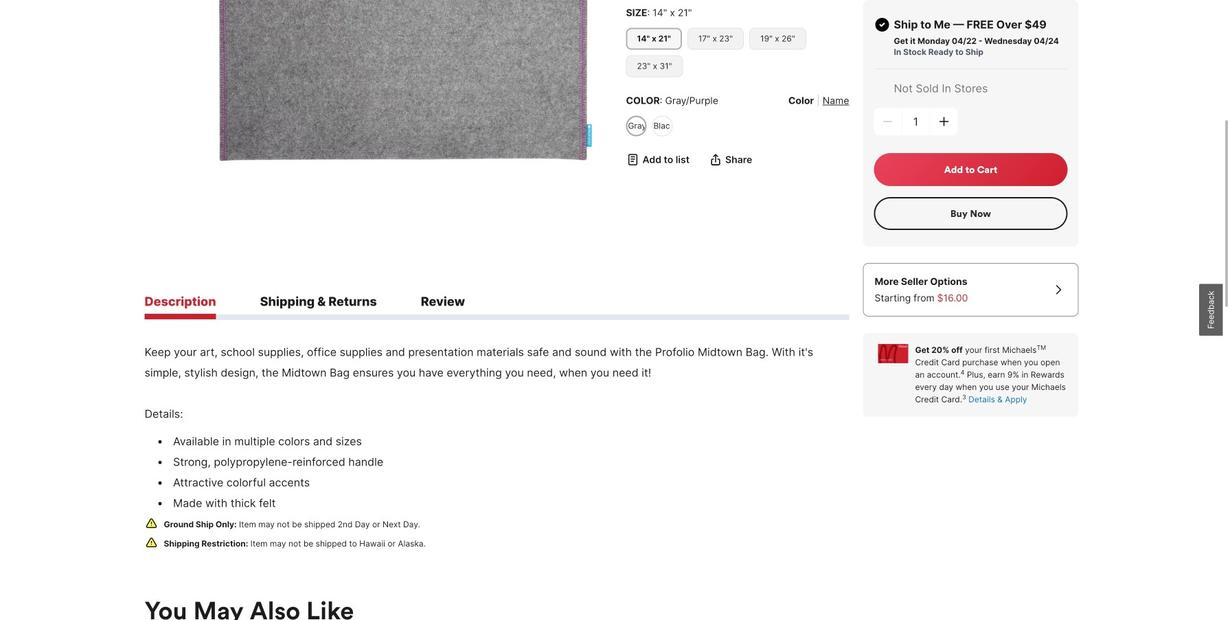 Task type: locate. For each thing, give the bounding box(es) containing it.
tabler image
[[626, 153, 640, 167]]

Number Stepper text field
[[903, 108, 930, 135]]

tab list
[[145, 294, 850, 320]]

plcc card logo image
[[879, 344, 909, 364]]



Task type: vqa. For each thing, say whether or not it's contained in the screenshot.
button to increment counter for number stepper icon
yes



Task type: describe. For each thing, give the bounding box(es) containing it.
button to increment counter for number stepper image
[[938, 115, 951, 129]]

itoya&#xae; profolio&#xae; midtown bag image
[[193, 0, 613, 236]]



